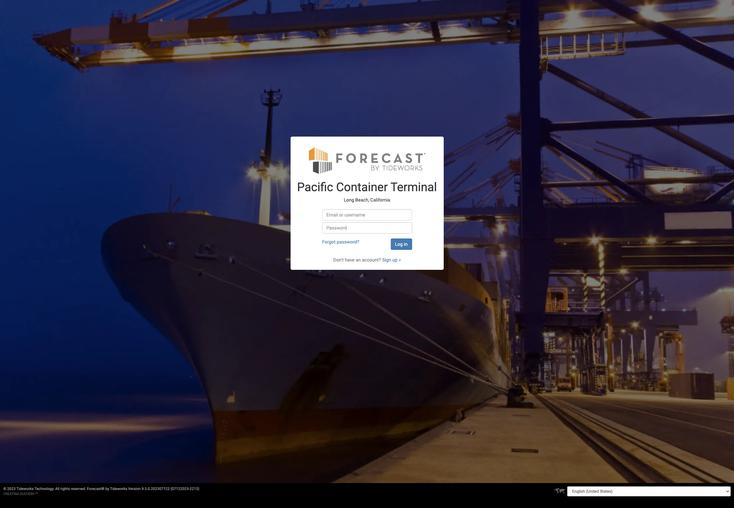 Task type: describe. For each thing, give the bounding box(es) containing it.
forecast®
[[87, 487, 104, 491]]

forgot
[[322, 239, 336, 245]]

pacific
[[297, 180, 334, 194]]

1 tideworks from the left
[[16, 487, 34, 491]]

container
[[337, 180, 388, 194]]

long
[[344, 197, 355, 202]]

password?
[[337, 239, 360, 245]]

technology.
[[35, 487, 54, 491]]

by
[[105, 487, 109, 491]]

forgot password? log in
[[322, 239, 408, 247]]

in
[[404, 242, 408, 247]]

forecast® by tideworks image
[[309, 147, 426, 174]]

creating
[[3, 492, 19, 496]]

reserved.
[[71, 487, 86, 491]]

an
[[356, 257, 361, 263]]

log
[[395, 242, 403, 247]]

log in button
[[391, 239, 412, 250]]

terminal
[[391, 180, 437, 194]]

don't have an account? sign up »
[[334, 257, 401, 263]]

2 tideworks from the left
[[110, 487, 127, 491]]

all
[[55, 487, 60, 491]]

don't
[[334, 257, 344, 263]]

version
[[128, 487, 141, 491]]

Password password field
[[322, 222, 412, 234]]

pacific container terminal long beach, california
[[297, 180, 437, 202]]



Task type: locate. For each thing, give the bounding box(es) containing it.
1 horizontal spatial tideworks
[[110, 487, 127, 491]]

℠
[[35, 492, 38, 496]]

tideworks
[[16, 487, 34, 491], [110, 487, 127, 491]]

sign up » link
[[382, 257, 401, 263]]

rights
[[60, 487, 70, 491]]

»
[[399, 257, 401, 263]]

tideworks right the by
[[110, 487, 127, 491]]

tideworks up success
[[16, 487, 34, 491]]

account?
[[362, 257, 381, 263]]

© 2023 tideworks technology. all rights reserved. forecast® by tideworks version 9.5.0.202307122 (07122023-2213) creating success ℠
[[3, 487, 200, 496]]

have
[[345, 257, 355, 263]]

beach,
[[356, 197, 370, 202]]

success
[[20, 492, 34, 496]]

2213)
[[190, 487, 200, 491]]

Email or username text field
[[322, 209, 412, 221]]

california
[[371, 197, 391, 202]]

sign
[[382, 257, 392, 263]]

forgot password? link
[[322, 239, 360, 245]]

©
[[3, 487, 6, 491]]

(07122023-
[[171, 487, 190, 491]]

0 horizontal spatial tideworks
[[16, 487, 34, 491]]

up
[[393, 257, 398, 263]]

2023
[[7, 487, 16, 491]]

9.5.0.202307122
[[142, 487, 170, 491]]



